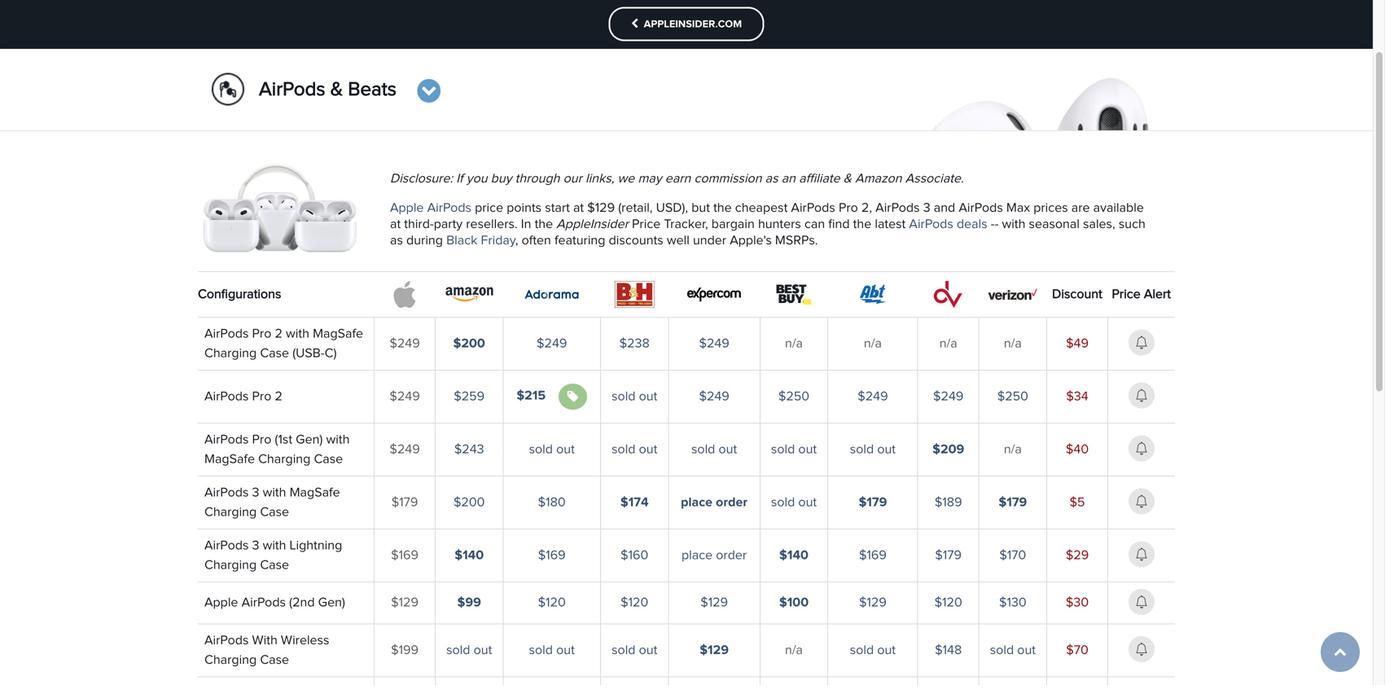 Task type: describe. For each thing, give the bounding box(es) containing it.
$129 inside 'price points start at $129 (retail, usd), but the cheapest airpods pro 2, airpods 3 and airpods max prices are available at third-party resellers. in the'
[[587, 202, 615, 215]]

$160 link
[[621, 549, 649, 562]]

airpods pro 2
[[204, 390, 283, 403]]

c)
[[325, 347, 337, 360]]

$34
[[1066, 390, 1089, 403]]

tracker,
[[664, 218, 708, 231]]

pro for airpods pro 2
[[252, 390, 272, 403]]

often
[[522, 234, 551, 247]]

airpods with wireless charging case link
[[204, 634, 329, 667]]

3 for $180
[[252, 486, 259, 499]]

$99
[[457, 596, 481, 609]]

$238
[[620, 337, 650, 350]]

$200 for $249
[[453, 337, 485, 350]]

airpods 3 with magsafe charging case link
[[204, 486, 340, 519]]

charging inside airpods pro 2 with magsafe charging case (usb-c)
[[204, 347, 257, 360]]

lightning
[[290, 539, 342, 552]]

2 - from the left
[[995, 218, 999, 231]]

$129 link for sold out
[[700, 644, 729, 657]]

-- with seasonal sales, such as during
[[390, 218, 1146, 247]]

$100 link
[[779, 596, 809, 609]]

$199
[[391, 644, 419, 657]]

$215 link
[[517, 384, 546, 408]]

cheapest
[[735, 202, 788, 215]]

2,
[[862, 202, 872, 215]]

$120 for first $120 link from the right
[[935, 596, 963, 609]]

affiliate
[[799, 172, 840, 185]]

1 $120 link from the left
[[538, 596, 566, 609]]

appleinsider.com
[[639, 19, 742, 29]]

$243
[[454, 443, 484, 456]]

3 inside 'price points start at $129 (retail, usd), but the cheapest airpods pro 2, airpods 3 and airpods max prices are available at third-party resellers. in the'
[[923, 202, 931, 215]]

black
[[446, 234, 478, 247]]

(usb-
[[293, 347, 325, 360]]

place order link for $140
[[682, 549, 747, 562]]

seasonal
[[1029, 218, 1080, 231]]

0 horizontal spatial the
[[535, 218, 553, 231]]

charging inside airpods with wireless charging case
[[204, 654, 257, 667]]

airpods 3 with lightning charging case link
[[204, 539, 342, 572]]

appleinsider.com link
[[609, 7, 765, 41]]

pro for airpods pro 2 with magsafe charging case (usb-c)
[[252, 327, 272, 340]]

2 $140 link from the left
[[780, 549, 809, 562]]

3 $120 link from the left
[[935, 596, 963, 609]]

usd),
[[656, 202, 688, 215]]

price alert
[[1112, 288, 1171, 301]]

$120 for 3rd $120 link from the right
[[538, 596, 566, 609]]

apple airpods
[[390, 202, 472, 215]]

are
[[1072, 202, 1090, 215]]

airpods 3 with lightning charging case
[[204, 539, 342, 572]]

1 horizontal spatial price
[[1112, 288, 1141, 301]]

links,
[[586, 172, 614, 185]]

$160
[[621, 549, 649, 562]]

airpods pro 2 with magsafe charging case (usb-c)
[[204, 327, 363, 360]]

price
[[475, 202, 503, 215]]

order for sold out
[[716, 496, 748, 509]]

case inside airpods 3 with magsafe charging case
[[260, 506, 289, 519]]

discounts
[[609, 234, 664, 247]]

2 $120 link from the left
[[621, 596, 649, 609]]

$169 for 1st $169 link from the right
[[859, 549, 887, 562]]

gen) for (1st
[[296, 433, 323, 446]]

msrps.
[[775, 234, 818, 247]]

under
[[693, 234, 727, 247]]

alert
[[1144, 288, 1171, 301]]

with for lightning
[[263, 539, 286, 552]]

$148 link
[[935, 644, 962, 657]]

$174
[[621, 496, 649, 509]]

commission
[[694, 172, 762, 185]]

airpods inside airpods with wireless charging case
[[204, 634, 249, 647]]

1 horizontal spatial the
[[714, 202, 732, 215]]

$5
[[1070, 496, 1085, 509]]

,
[[515, 234, 518, 247]]

prices
[[1034, 202, 1068, 215]]

0 horizontal spatial &
[[331, 80, 343, 99]]

such
[[1119, 218, 1146, 231]]

airpods pro 2 link
[[204, 390, 283, 403]]

$140 for 1st $140 link from right
[[780, 549, 809, 562]]

find
[[829, 218, 850, 231]]

resellers.
[[466, 218, 518, 231]]

airpods prices
[[198, 91, 425, 133]]

and
[[934, 202, 956, 215]]

$99 link
[[457, 596, 481, 609]]

apple for apple airpods
[[390, 202, 424, 215]]

airpods pro (1st gen) with magsafe charging case
[[204, 433, 350, 466]]

3 for $169
[[252, 539, 259, 552]]

case inside airpods with wireless charging case
[[260, 654, 289, 667]]

back to top image
[[1334, 645, 1347, 658]]

$29
[[1066, 549, 1089, 562]]

1 vertical spatial at
[[390, 218, 401, 231]]

black friday link
[[446, 234, 515, 247]]

$140 for second $140 link from right
[[455, 549, 484, 562]]

but
[[692, 202, 710, 215]]

beats
[[348, 80, 397, 99]]

an
[[782, 172, 796, 185]]

we
[[618, 172, 635, 185]]

latest
[[875, 218, 906, 231]]

1 $140 link from the left
[[455, 549, 484, 562]]

friday
[[481, 234, 515, 247]]

chevron left image
[[631, 19, 639, 29]]

apple's
[[730, 234, 772, 247]]

disclosure:
[[390, 172, 453, 185]]

earn
[[665, 172, 691, 185]]

amazon
[[855, 172, 902, 185]]

hunters
[[758, 218, 801, 231]]

$180 link
[[538, 496, 566, 509]]

2 $169 link from the left
[[859, 549, 887, 562]]

case inside airpods 3 with lightning charging case
[[260, 559, 289, 572]]

third-
[[404, 218, 434, 231]]

party
[[434, 218, 463, 231]]

$180
[[538, 496, 566, 509]]

$169 for 2nd $169 link from right
[[538, 549, 566, 562]]

during
[[406, 234, 443, 247]]

$200 link for $179
[[454, 496, 485, 509]]

airpods with wireless charging case
[[204, 634, 329, 667]]

airpods inside airpods 3 with lightning charging case
[[204, 539, 249, 552]]

place for $174
[[681, 496, 713, 509]]

appleinsider price tracker, bargain hunters can find the latest airpods deals
[[557, 218, 988, 231]]

2 $250 from the left
[[998, 390, 1029, 403]]

if
[[456, 172, 463, 185]]

gen) for (2nd
[[318, 596, 345, 609]]

$120 for second $120 link from right
[[621, 596, 649, 609]]

wireless
[[281, 634, 329, 647]]



Task type: vqa. For each thing, say whether or not it's contained in the screenshot.


Task type: locate. For each thing, give the bounding box(es) containing it.
with up (usb-
[[286, 327, 309, 340]]

0 horizontal spatial apple
[[204, 596, 238, 609]]

magsafe
[[313, 327, 363, 340], [204, 453, 255, 466], [290, 486, 340, 499]]

3 down airpods pro (1st gen) with magsafe charging case
[[252, 486, 259, 499]]

pro up airpods pro (1st gen) with magsafe charging case
[[252, 390, 272, 403]]

$140
[[455, 549, 484, 562], [780, 549, 809, 562]]

& right affiliate
[[844, 172, 852, 185]]

our
[[563, 172, 582, 185]]

1 vertical spatial place
[[682, 549, 713, 562]]

at right start
[[573, 202, 584, 215]]

$200
[[453, 337, 485, 350], [454, 496, 485, 509]]

price points start at $129 (retail, usd), but the cheapest airpods pro 2, airpods 3 and airpods max prices are available at third-party resellers. in the
[[390, 202, 1144, 231]]

the right in
[[535, 218, 553, 231]]

disclosure: if you buy through our links, we may earn commission as an affiliate & amazon associate.
[[390, 172, 964, 185]]

0 vertical spatial price
[[632, 218, 661, 231]]

apple
[[390, 202, 424, 215], [204, 596, 238, 609]]

1 horizontal spatial $169
[[538, 549, 566, 562]]

airpods inside airpods pro (1st gen) with magsafe charging case
[[204, 433, 249, 446]]

associate.
[[906, 172, 964, 185]]

1 horizontal spatial $250 link
[[998, 390, 1029, 403]]

with for seasonal
[[1002, 218, 1026, 231]]

2 place from the top
[[682, 549, 713, 562]]

$129 link
[[701, 596, 728, 609], [859, 596, 887, 609], [700, 644, 729, 657]]

1 vertical spatial 3
[[252, 486, 259, 499]]

0 vertical spatial &
[[331, 80, 343, 99]]

$140 link up the $100 link
[[780, 549, 809, 562]]

1 place from the top
[[681, 496, 713, 509]]

charging inside airpods 3 with lightning charging case
[[204, 559, 257, 572]]

$174 link
[[621, 496, 649, 509]]

1 place order link from the top
[[681, 496, 748, 509]]

2 $120 from the left
[[621, 596, 649, 609]]

1 vertical spatial &
[[844, 172, 852, 185]]

$129 link for $129
[[701, 596, 728, 609]]

airpods & beats
[[259, 80, 397, 99]]

$179 link up $170 link
[[999, 496, 1027, 509]]

0 vertical spatial magsafe
[[313, 327, 363, 340]]

with inside -- with seasonal sales, such as during
[[1002, 218, 1026, 231]]

1 horizontal spatial $250
[[998, 390, 1029, 403]]

1 $200 link from the top
[[453, 337, 485, 350]]

with for magsafe
[[263, 486, 286, 499]]

$200 up $259 link
[[453, 337, 485, 350]]

2 vertical spatial magsafe
[[290, 486, 340, 499]]

place order for sold out
[[681, 496, 748, 509]]

3 inside airpods 3 with lightning charging case
[[252, 539, 259, 552]]

1 horizontal spatial at
[[573, 202, 584, 215]]

place order link right $174 link
[[681, 496, 748, 509]]

-
[[991, 218, 995, 231], [995, 218, 999, 231]]

place order for $140
[[682, 549, 747, 562]]

$140 link up $99 at the bottom of page
[[455, 549, 484, 562]]

apple for apple airpods (2nd gen)
[[204, 596, 238, 609]]

as
[[765, 172, 778, 185], [390, 234, 403, 247]]

1 - from the left
[[991, 218, 995, 231]]

3 down airpods 3 with magsafe charging case 'link'
[[252, 539, 259, 552]]

1 horizontal spatial $169 link
[[859, 549, 887, 562]]

1 $169 from the left
[[391, 549, 419, 562]]

2 $200 from the top
[[454, 496, 485, 509]]

1 horizontal spatial $120 link
[[621, 596, 649, 609]]

$179 link left $189
[[859, 496, 887, 509]]

2 vertical spatial 3
[[252, 539, 259, 552]]

0 horizontal spatial $140 link
[[455, 549, 484, 562]]

configurations
[[198, 288, 281, 301]]

$250
[[779, 390, 810, 403], [998, 390, 1029, 403]]

$130 link
[[999, 596, 1027, 609]]

apple airpods 2, airpods 3, airpods pro and airpods max image
[[198, 163, 361, 253]]

1 vertical spatial $200 link
[[454, 496, 485, 509]]

2 horizontal spatial $169
[[859, 549, 887, 562]]

0 vertical spatial gen)
[[296, 433, 323, 446]]

points
[[507, 202, 542, 215]]

2 horizontal spatial $120 link
[[935, 596, 963, 609]]

0 vertical spatial place order link
[[681, 496, 748, 509]]

price left alert
[[1112, 288, 1141, 301]]

1 $250 link from the left
[[779, 390, 810, 403]]

case up apple airpods (2nd gen) link
[[260, 559, 289, 572]]

charging up airpods 3 with lightning charging case
[[204, 506, 257, 519]]

magsafe inside airpods pro 2 with magsafe charging case (usb-c)
[[313, 327, 363, 340]]

the down 2,
[[853, 218, 872, 231]]

2 horizontal spatial $120
[[935, 596, 963, 609]]

sold
[[612, 390, 636, 403], [529, 443, 553, 456], [612, 443, 636, 456], [692, 443, 715, 456], [771, 443, 795, 456], [850, 443, 874, 456], [771, 496, 795, 509], [446, 644, 470, 657], [529, 644, 553, 657], [612, 644, 636, 657], [850, 644, 874, 657], [990, 644, 1014, 657]]

0 horizontal spatial $250 link
[[779, 390, 810, 403]]

with
[[252, 634, 278, 647]]

charging down with
[[204, 654, 257, 667]]

$179 link down $189
[[935, 549, 962, 562]]

case up airpods 3 with lightning charging case
[[260, 506, 289, 519]]

as inside -- with seasonal sales, such as during
[[390, 234, 403, 247]]

3 inside airpods 3 with magsafe charging case
[[252, 486, 259, 499]]

$200 link down $243
[[454, 496, 485, 509]]

0 vertical spatial apple
[[390, 202, 424, 215]]

with inside airpods pro (1st gen) with magsafe charging case
[[326, 433, 350, 446]]

0 horizontal spatial $120
[[538, 596, 566, 609]]

$140 up $99 at the bottom of page
[[455, 549, 484, 562]]

place right $160
[[682, 549, 713, 562]]

$215
[[517, 389, 546, 402]]

magsafe inside airpods 3 with magsafe charging case
[[290, 486, 340, 499]]

pro left 2,
[[839, 202, 858, 215]]

& left beats
[[331, 80, 343, 99]]

pro inside 'price points start at $129 (retail, usd), but the cheapest airpods pro 2, airpods 3 and airpods max prices are available at third-party resellers. in the'
[[839, 202, 858, 215]]

1 vertical spatial order
[[716, 549, 747, 562]]

1 $200 from the top
[[453, 337, 485, 350]]

1 vertical spatial 2
[[275, 390, 283, 403]]

2 $200 link from the top
[[454, 496, 485, 509]]

apple up airpods with wireless charging case link
[[204, 596, 238, 609]]

$30
[[1066, 596, 1089, 609]]

1 vertical spatial apple
[[204, 596, 238, 609]]

$249
[[390, 337, 420, 350], [537, 337, 567, 350], [699, 337, 730, 350], [390, 390, 420, 403], [699, 390, 730, 403], [858, 390, 888, 403], [933, 390, 964, 403], [390, 443, 420, 456]]

$243 link
[[454, 443, 484, 456]]

magsafe inside airpods pro (1st gen) with magsafe charging case
[[204, 453, 255, 466]]

1 vertical spatial as
[[390, 234, 403, 247]]

1 horizontal spatial $120
[[621, 596, 649, 609]]

2 order from the top
[[716, 549, 747, 562]]

0 vertical spatial as
[[765, 172, 778, 185]]

$170
[[1000, 549, 1027, 562]]

0 vertical spatial at
[[573, 202, 584, 215]]

2 $169 from the left
[[538, 549, 566, 562]]

2 horizontal spatial $179 link
[[999, 496, 1027, 509]]

with inside airpods 3 with magsafe charging case
[[263, 486, 286, 499]]

gen) inside airpods pro (1st gen) with magsafe charging case
[[296, 433, 323, 446]]

place order link for sold out
[[681, 496, 748, 509]]

price up discounts
[[632, 218, 661, 231]]

0 horizontal spatial $120 link
[[538, 596, 566, 609]]

0 vertical spatial 3
[[923, 202, 931, 215]]

1 horizontal spatial $140
[[780, 549, 809, 562]]

2 inside airpods pro 2 with magsafe charging case (usb-c)
[[275, 327, 283, 340]]

airpods
[[259, 80, 325, 99], [198, 91, 320, 133], [427, 202, 472, 215], [791, 202, 836, 215], [876, 202, 920, 215], [959, 202, 1003, 215], [909, 218, 954, 231], [204, 327, 249, 340], [204, 390, 249, 403], [204, 433, 249, 446], [204, 486, 249, 499], [204, 539, 249, 552], [242, 596, 286, 609], [204, 634, 249, 647]]

1 vertical spatial price
[[1112, 288, 1141, 301]]

you
[[466, 172, 488, 185]]

pro down configurations
[[252, 327, 272, 340]]

place
[[681, 496, 713, 509], [682, 549, 713, 562]]

the
[[714, 202, 732, 215], [535, 218, 553, 231], [853, 218, 872, 231]]

$170 link
[[1000, 549, 1027, 562]]

$200 down $243
[[454, 496, 485, 509]]

buy
[[491, 172, 512, 185]]

pro
[[839, 202, 858, 215], [252, 327, 272, 340], [252, 390, 272, 403], [252, 433, 272, 446]]

as left during
[[390, 234, 403, 247]]

gen) right '(2nd'
[[318, 596, 345, 609]]

black friday , often featuring discounts well under apple's msrps.
[[446, 234, 818, 247]]

3 $169 from the left
[[859, 549, 887, 562]]

1 order from the top
[[716, 496, 748, 509]]

at
[[573, 202, 584, 215], [390, 218, 401, 231]]

apple airpods link
[[390, 202, 472, 215]]

at left third-
[[390, 218, 401, 231]]

charging up airpods pro 2
[[204, 347, 257, 360]]

case left (usb-
[[260, 347, 289, 360]]

apple up third-
[[390, 202, 424, 215]]

appleinsider
[[557, 218, 629, 231]]

place order link right $160
[[682, 549, 747, 562]]

0 horizontal spatial $169
[[391, 549, 419, 562]]

bargain
[[712, 218, 755, 231]]

0 horizontal spatial price
[[632, 218, 661, 231]]

1 2 from the top
[[275, 327, 283, 340]]

charging inside airpods pro (1st gen) with magsafe charging case
[[258, 453, 311, 466]]

airpods deals link
[[909, 218, 988, 231]]

1 vertical spatial $200
[[454, 496, 485, 509]]

(1st
[[275, 433, 292, 446]]

charging inside airpods 3 with magsafe charging case
[[204, 506, 257, 519]]

charging
[[204, 347, 257, 360], [258, 453, 311, 466], [204, 506, 257, 519], [204, 559, 257, 572], [204, 654, 257, 667]]

1 horizontal spatial $179 link
[[935, 549, 962, 562]]

$189
[[935, 496, 962, 509]]

$200 link up $259 link
[[453, 337, 485, 350]]

1 $120 from the left
[[538, 596, 566, 609]]

case down with
[[260, 654, 289, 667]]

$259
[[454, 390, 485, 403]]

$148
[[935, 644, 962, 657]]

with right (1st
[[326, 433, 350, 446]]

1 place order from the top
[[681, 496, 748, 509]]

magsafe up airpods 3 with magsafe charging case 'link'
[[204, 453, 255, 466]]

may
[[638, 172, 662, 185]]

2 for airpods pro 2 with magsafe charging case (usb-c)
[[275, 327, 283, 340]]

$120 link
[[538, 596, 566, 609], [621, 596, 649, 609], [935, 596, 963, 609]]

0 vertical spatial $200
[[453, 337, 485, 350]]

0 vertical spatial place
[[681, 496, 713, 509]]

gen)
[[296, 433, 323, 446], [318, 596, 345, 609]]

with down airpods pro (1st gen) with magsafe charging case
[[263, 486, 286, 499]]

$169
[[391, 549, 419, 562], [538, 549, 566, 562], [859, 549, 887, 562]]

3 left the and
[[923, 202, 931, 215]]

airpods 3 with magsafe charging case
[[204, 486, 340, 519]]

2 horizontal spatial the
[[853, 218, 872, 231]]

2 for airpods pro 2
[[275, 390, 283, 403]]

magsafe up lightning
[[290, 486, 340, 499]]

1 horizontal spatial as
[[765, 172, 778, 185]]

pro inside airpods pro (1st gen) with magsafe charging case
[[252, 433, 272, 446]]

charging up apple airpods (2nd gen) link
[[204, 559, 257, 572]]

0 vertical spatial $200 link
[[453, 337, 485, 350]]

$140 link
[[455, 549, 484, 562], [780, 549, 809, 562]]

chevron down image
[[421, 82, 437, 98]]

place order right $174 link
[[681, 496, 748, 509]]

&
[[331, 80, 343, 99], [844, 172, 852, 185]]

0 vertical spatial order
[[716, 496, 748, 509]]

1 $169 link from the left
[[538, 549, 566, 562]]

case inside airpods pro 2 with magsafe charging case (usb-c)
[[260, 347, 289, 360]]

$70
[[1066, 644, 1089, 657]]

with down max at the right
[[1002, 218, 1026, 231]]

1 horizontal spatial &
[[844, 172, 852, 185]]

with inside airpods pro 2 with magsafe charging case (usb-c)
[[286, 327, 309, 340]]

featuring
[[555, 234, 606, 247]]

2 place order from the top
[[682, 549, 747, 562]]

1 $250 from the left
[[779, 390, 810, 403]]

in
[[521, 218, 531, 231]]

1 $140 from the left
[[455, 549, 484, 562]]

apple airpods (2nd gen)
[[204, 596, 345, 609]]

3 $120 from the left
[[935, 596, 963, 609]]

pro inside airpods pro 2 with magsafe charging case (usb-c)
[[252, 327, 272, 340]]

1 vertical spatial gen)
[[318, 596, 345, 609]]

place order
[[681, 496, 748, 509], [682, 549, 747, 562]]

$40
[[1066, 443, 1089, 456]]

case up airpods 3 with magsafe charging case 'link'
[[314, 453, 343, 466]]

the up bargain
[[714, 202, 732, 215]]

1 vertical spatial place order link
[[682, 549, 747, 562]]

airpods inside airpods pro 2 with magsafe charging case (usb-c)
[[204, 327, 249, 340]]

2 $140 from the left
[[780, 549, 809, 562]]

as left an
[[765, 172, 778, 185]]

pro for airpods pro (1st gen) with magsafe charging case
[[252, 433, 272, 446]]

order
[[716, 496, 748, 509], [716, 549, 747, 562]]

0 horizontal spatial as
[[390, 234, 403, 247]]

with inside airpods 3 with lightning charging case
[[263, 539, 286, 552]]

2 2 from the top
[[275, 390, 283, 403]]

through
[[515, 172, 560, 185]]

discount
[[1052, 288, 1103, 301]]

airpods pro (1st gen) with magsafe charging case link
[[204, 433, 350, 466]]

case inside airpods pro (1st gen) with magsafe charging case
[[314, 453, 343, 466]]

$140 up the $100 link
[[780, 549, 809, 562]]

$200 link for $249
[[453, 337, 485, 350]]

place right $174 link
[[681, 496, 713, 509]]

magsafe up c)
[[313, 327, 363, 340]]

1 vertical spatial place order
[[682, 549, 747, 562]]

1 vertical spatial magsafe
[[204, 453, 255, 466]]

$130
[[999, 596, 1027, 609]]

1 horizontal spatial $140 link
[[780, 549, 809, 562]]

$49
[[1066, 337, 1089, 350]]

sold out link
[[612, 390, 658, 403], [529, 443, 575, 456], [612, 443, 658, 456], [692, 443, 737, 456], [771, 443, 817, 456], [850, 443, 896, 456], [771, 496, 817, 509], [446, 644, 492, 657], [529, 644, 575, 657], [612, 644, 658, 657], [850, 644, 896, 657], [990, 644, 1036, 657]]

0 horizontal spatial $169 link
[[538, 549, 566, 562]]

2 up (1st
[[275, 390, 283, 403]]

2 place order link from the top
[[682, 549, 747, 562]]

0 horizontal spatial $250
[[779, 390, 810, 403]]

0 horizontal spatial $140
[[455, 549, 484, 562]]

place for $160
[[682, 549, 713, 562]]

2 down configurations
[[275, 327, 283, 340]]

available
[[1094, 202, 1144, 215]]

(retail,
[[618, 202, 653, 215]]

1 horizontal spatial apple
[[390, 202, 424, 215]]

gen) right (1st
[[296, 433, 323, 446]]

pro left (1st
[[252, 433, 272, 446]]

airpods inside airpods 3 with magsafe charging case
[[204, 486, 249, 499]]

deals
[[957, 218, 988, 231]]

$238 link
[[620, 337, 650, 350]]

$179 link
[[859, 496, 887, 509], [999, 496, 1027, 509], [935, 549, 962, 562]]

$209
[[933, 443, 965, 456]]

charging down (1st
[[258, 453, 311, 466]]

$200 for $179
[[454, 496, 485, 509]]

0 vertical spatial place order
[[681, 496, 748, 509]]

with
[[1002, 218, 1026, 231], [286, 327, 309, 340], [326, 433, 350, 446], [263, 486, 286, 499], [263, 539, 286, 552]]

2 $250 link from the left
[[998, 390, 1029, 403]]

with left lightning
[[263, 539, 286, 552]]

0 horizontal spatial at
[[390, 218, 401, 231]]

0 horizontal spatial $179 link
[[859, 496, 887, 509]]

place order right $160
[[682, 549, 747, 562]]

$169 link
[[538, 549, 566, 562], [859, 549, 887, 562]]

0 vertical spatial 2
[[275, 327, 283, 340]]

order for $140
[[716, 549, 747, 562]]

tag image
[[567, 390, 579, 403]]

$259 link
[[454, 390, 485, 403]]



